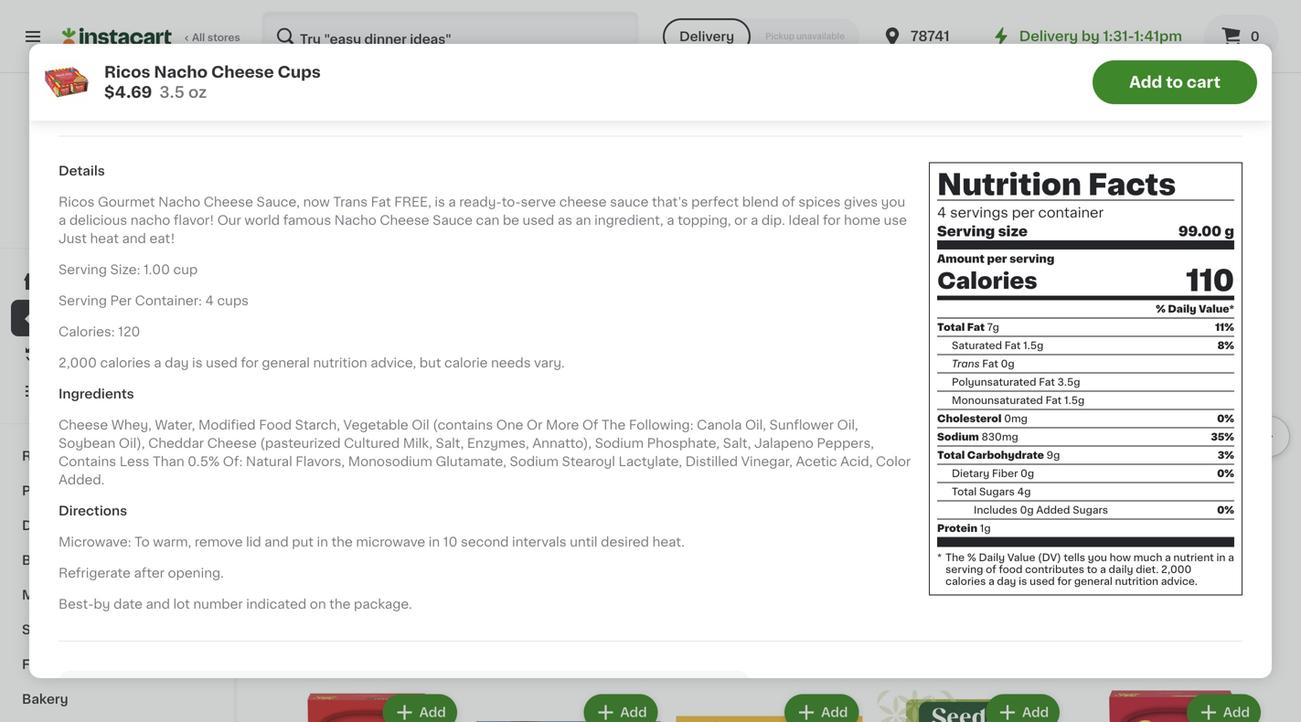 Task type: locate. For each thing, give the bounding box(es) containing it.
fat right the saturated
[[1005, 341, 1021, 351]]

to inside * the % daily value (dv) tells you how much a nutrient in a serving of food contributes to a daily diet. 2,000 calories a day is used for general nutrition advice.
[[1087, 565, 1098, 575]]

calories up lists link at left bottom
[[100, 357, 151, 370]]

of up dip.
[[782, 196, 796, 209]]

many up cups
[[277, 44, 306, 54]]

ricos gourmet nacho cheese sauce, now trans fat free, is a ready-to-serve cheese sauce that's perfect blend of spices gives you a delicious nacho flavor! our world famous nacho cheese sauce can be used as an ingredient, a topping, or a dip. ideal for home use just heat and eat!
[[59, 196, 907, 245]]

marshmallows inside jet-puffed mini marshmallows 1 lb
[[677, 115, 769, 128]]

0 vertical spatial trans
[[333, 196, 368, 209]]

0 vertical spatial nutrition
[[313, 357, 367, 370]]

1 vertical spatial the
[[946, 553, 965, 563]]

0 horizontal spatial to
[[1087, 565, 1098, 575]]

shop link
[[11, 263, 222, 300]]

1 vertical spatial daily
[[979, 553, 1005, 563]]

items for claussen kosher dill pickle spears
[[1141, 582, 1170, 592]]

0 horizontal spatial jet-
[[274, 97, 301, 110]]

ideal
[[789, 214, 820, 227]]

by for delivery
[[1082, 30, 1100, 43]]

delivery for delivery
[[680, 30, 735, 43]]

& for dairy
[[61, 520, 71, 532]]

0 horizontal spatial for
[[241, 357, 259, 370]]

in up cups
[[308, 44, 317, 54]]

1 inside jet-puffed mini marshmallows 1 lb
[[677, 133, 681, 143]]

0 vertical spatial for
[[823, 214, 841, 227]]

the right 'on'
[[329, 598, 351, 611]]

2 marshmallows from the left
[[878, 115, 970, 128]]

$32, for cool whip extra creamy whipped topping
[[1116, 153, 1139, 164]]

is up sauce
[[435, 196, 445, 209]]

2 horizontal spatial mini
[[951, 97, 978, 110]]

0 horizontal spatial day
[[165, 357, 189, 370]]

1 horizontal spatial used
[[523, 214, 555, 227]]

see up gives
[[878, 170, 897, 180]]

serving up "deals"
[[59, 295, 107, 308]]

per for amount
[[987, 254, 1008, 264]]

ricos nacho cheese cups $4.69 3.5 oz
[[104, 64, 321, 100]]

nutrition down diet.
[[1116, 577, 1159, 587]]

2 vertical spatial is
[[1019, 577, 1028, 587]]

b
[[127, 182, 137, 195]]

0 horizontal spatial per
[[987, 254, 1008, 264]]

all stores
[[192, 32, 240, 43]]

nacho right 'famous'
[[335, 214, 377, 227]]

10 left 32
[[443, 536, 458, 549]]

1 horizontal spatial by
[[1082, 30, 1100, 43]]

2 vertical spatial and
[[146, 598, 170, 611]]

2 vertical spatial total
[[952, 487, 977, 497]]

more down g
[[1218, 242, 1252, 255]]

oz
[[72, 44, 84, 54], [468, 44, 480, 54], [871, 44, 883, 54], [1071, 44, 1083, 54], [188, 85, 207, 100], [489, 115, 501, 125], [288, 133, 300, 143], [891, 133, 903, 143], [1088, 133, 1100, 143], [288, 527, 300, 537], [491, 527, 503, 537], [1104, 545, 1116, 555]]

0g for fiber
[[1021, 469, 1035, 479]]

calories inside * the % daily value (dv) tells you how much a nutrient in a serving of food contributes to a daily diet. 2,000 calories a day is used for general nutrition advice.
[[946, 577, 986, 587]]

nutrition
[[313, 357, 367, 370], [1116, 577, 1159, 587]]

ricos for ricos nacho cheese cups $4.69 3.5 oz
[[104, 64, 150, 80]]

3 mini from the left
[[749, 97, 776, 110]]

home
[[844, 214, 881, 227]]

cheese inside ricos nacho cheese cups $4.69 3.5 oz
[[211, 64, 274, 80]]

spend $32, save $5 see eligible items for 10 oz
[[878, 153, 980, 180]]

99.00
[[1179, 225, 1222, 238]]

salt, down (contains
[[436, 437, 464, 450]]

1 vertical spatial sugars
[[1073, 505, 1109, 515]]

15
[[59, 44, 70, 54]]

0 horizontal spatial 2,000
[[59, 357, 97, 370]]

5
[[1089, 484, 1102, 504]]

2 vertical spatial serving
[[59, 295, 107, 308]]

delivery left 1:31-
[[1020, 30, 1079, 43]]

total for dietary fiber 0g
[[938, 450, 965, 460]]

0 horizontal spatial %
[[968, 553, 977, 563]]

3 puffed from the left
[[703, 97, 746, 110]]

0 horizontal spatial used
[[206, 357, 238, 370]]

puffed inside jet-puffed mini marshmallows 1 lb
[[703, 97, 746, 110]]

sponsored badge image
[[878, 186, 933, 196], [878, 579, 933, 590]]

0 vertical spatial 4
[[458, 44, 465, 54]]

1 horizontal spatial stock
[[537, 545, 566, 555]]

jet- up lb
[[677, 97, 703, 110]]

the
[[602, 419, 626, 432], [946, 553, 965, 563]]

1 jet- from the left
[[274, 97, 301, 110]]

flavors,
[[296, 456, 345, 469]]

h-e-b logo image
[[76, 95, 157, 176]]

jet- inside jet-puffed mini marshmallows 1 lb
[[677, 97, 703, 110]]

$32, down how
[[1116, 565, 1139, 575]]

ricos up $4.69
[[104, 64, 150, 80]]

more inside the cheese whey, water, modified food starch, vegetable oil (contains one or more of the following: canola oil, sunflower oil, soybean oil), cheddar cheese (pasteurized cultured milk, salt, enzymes, annatto), sodium phosphate, salt, jalapeno peppers, contains less than 0.5% of: natural flavors, monosodium glutamate, sodium stearoyl lactylate, distilled vinegar, acetic acid, color added.
[[546, 419, 579, 432]]

items for 10 oz
[[940, 170, 969, 180]]

water,
[[155, 419, 195, 432]]

product group containing 32 oz
[[475, 288, 662, 598]]

food
[[259, 419, 292, 432]]

see
[[878, 170, 897, 180], [1079, 170, 1098, 180], [878, 564, 897, 574], [1079, 582, 1098, 592]]

3 0% from the top
[[1218, 505, 1235, 515]]

ricos inside ricos nacho cheese cups $4.69 3.5 oz
[[104, 64, 150, 80]]

spend up use
[[879, 153, 913, 164]]

1 horizontal spatial the
[[946, 553, 965, 563]]

2 puffed from the left
[[904, 97, 947, 110]]

e-
[[113, 182, 127, 195]]

1
[[285, 73, 293, 92], [677, 133, 681, 143]]

2 horizontal spatial 4
[[938, 206, 947, 220]]

None search field
[[262, 11, 639, 62]]

eligible down the *
[[900, 564, 938, 574]]

1 vertical spatial 4
[[938, 206, 947, 220]]

save down much
[[1141, 565, 1166, 575]]

1 horizontal spatial is
[[435, 196, 445, 209]]

0 horizontal spatial delivery
[[680, 30, 735, 43]]

the inside the cheese whey, water, modified food starch, vegetable oil (contains one or more of the following: canola oil, sunflower oil, soybean oil), cheddar cheese (pasteurized cultured milk, salt, enzymes, annatto), sodium phosphate, salt, jalapeno peppers, contains less than 0.5% of: natural flavors, monosodium glutamate, sodium stearoyl lactylate, distilled vinegar, acetic acid, color added.
[[602, 419, 626, 432]]

1 vertical spatial to
[[1087, 565, 1098, 575]]

kosher
[[1141, 509, 1187, 521]]

1 vertical spatial is
[[192, 357, 203, 370]]

you left how
[[1088, 553, 1108, 563]]

1 horizontal spatial more
[[1218, 242, 1252, 255]]

spend down 8
[[1080, 153, 1114, 164]]

marshmallows down the 78741
[[878, 115, 970, 128]]

food
[[999, 565, 1023, 575]]

1 horizontal spatial 2,000
[[1162, 565, 1192, 575]]

1 marshmallows from the left
[[274, 115, 367, 128]]

items down diet.
[[1141, 582, 1170, 592]]

is
[[435, 196, 445, 209], [192, 357, 203, 370], [1019, 577, 1028, 587]]

items for cool whip extra creamy whipped topping
[[1141, 170, 1170, 180]]

add to cart button
[[1093, 60, 1258, 104]]

serving
[[1010, 254, 1055, 264], [946, 565, 984, 575]]

1 vertical spatial 2,000
[[1162, 565, 1192, 575]]

0 horizontal spatial mini
[[347, 97, 374, 110]]

produce
[[22, 485, 78, 498]]

1 vertical spatial 1
[[677, 133, 681, 143]]

oil,
[[745, 419, 766, 432], [838, 419, 859, 432]]

0 vertical spatial nacho
[[154, 64, 208, 80]]

an
[[576, 214, 591, 227]]

2 vertical spatial 4
[[205, 295, 214, 308]]

spend for heinz roasted turkey gravy
[[879, 547, 913, 557]]

many inside button
[[277, 44, 306, 54]]

1 vertical spatial many in stock
[[494, 545, 566, 555]]

0 horizontal spatial 4
[[205, 295, 214, 308]]

1 horizontal spatial you
[[1088, 553, 1108, 563]]

many inside product group
[[494, 545, 523, 555]]

2 horizontal spatial is
[[1019, 577, 1028, 587]]

0 horizontal spatial 10
[[274, 133, 286, 143]]

eligible for heinz roasted turkey gravy
[[900, 564, 938, 574]]

marshmallows for 1 lb
[[677, 115, 769, 128]]

spend $32, save $5 see eligible items down whipped
[[1079, 153, 1181, 180]]

&
[[61, 520, 71, 532], [59, 589, 70, 602], [73, 624, 84, 637], [388, 641, 404, 660]]

marshmallows for 10 oz
[[878, 115, 970, 128]]

0 vertical spatial spend $32, save $5
[[477, 135, 578, 145]]

1 horizontal spatial puffed
[[703, 97, 746, 110]]

1 horizontal spatial oil,
[[838, 419, 859, 432]]

0 horizontal spatial puffed
[[301, 97, 344, 110]]

0 vertical spatial 2,000
[[59, 357, 97, 370]]

ricos up delicious on the left top
[[59, 196, 95, 209]]

4
[[458, 44, 465, 54], [938, 206, 947, 220], [205, 295, 214, 308]]

service type group
[[663, 18, 860, 55]]

puffed down 59
[[301, 97, 344, 110]]

best-
[[59, 598, 94, 611]]

spend $32, save $5 button up package.
[[274, 545, 461, 576]]

mini for 10 oz
[[951, 97, 978, 110]]

view
[[1183, 242, 1215, 255]]

1.5g down 3.5g
[[1065, 395, 1085, 406]]

$5 for cool whip extra creamy whipped topping
[[1168, 153, 1181, 164]]

details
[[59, 165, 105, 178]]

2,000 up lists
[[59, 357, 97, 370]]

2 horizontal spatial marshmallows
[[878, 115, 970, 128]]

2 jet- from the left
[[878, 97, 904, 110]]

add to cart
[[1130, 75, 1221, 90]]

date
[[114, 598, 143, 611]]

0% up 35%
[[1218, 414, 1235, 424]]

2 mini from the left
[[951, 97, 978, 110]]

$5 down topping
[[1168, 153, 1181, 164]]

2 sponsored badge image from the top
[[878, 579, 933, 590]]

item carousel region
[[274, 0, 1291, 208], [274, 281, 1291, 610]]

serving for serving per container: 4 cups
[[59, 295, 107, 308]]

instacart logo image
[[62, 26, 172, 48]]

oil),
[[119, 437, 145, 450]]

0 vertical spatial of
[[782, 196, 796, 209]]

salt, down canola
[[723, 437, 751, 450]]

oz inside cool whip extra creamy whipped topping 8 oz
[[1088, 133, 1100, 143]]

oil, up jalapeno
[[745, 419, 766, 432]]

in inside product group
[[525, 545, 535, 555]]

1 horizontal spatial salt,
[[723, 437, 751, 450]]

is inside the ricos gourmet nacho cheese sauce, now trans fat free, is a ready-to-serve cheese sauce that's perfect blend of spices gives you a delicious nacho flavor! our world famous nacho cheese sauce can be used as an ingredient, a topping, or a dip. ideal for home use just heat and eat!
[[435, 196, 445, 209]]

saturated fat 1.5g
[[952, 341, 1044, 351]]

see for cool whip extra creamy whipped topping
[[1079, 170, 1098, 180]]

eligible
[[900, 170, 938, 180], [1101, 170, 1139, 180], [900, 564, 938, 574], [1101, 582, 1139, 592]]

1 horizontal spatial %
[[1156, 304, 1166, 314]]

see down tells
[[1079, 582, 1098, 592]]

stock inside many in stock button
[[320, 44, 349, 54]]

1 vertical spatial serving
[[59, 264, 107, 276]]

1 vertical spatial sponsored badge image
[[878, 579, 933, 590]]

marshmallows
[[274, 115, 367, 128], [878, 115, 970, 128], [677, 115, 769, 128]]

cholesterol
[[938, 414, 1002, 424]]

of inside * the % daily value (dv) tells you how much a nutrient in a serving of food contributes to a daily diet. 2,000 calories a day is used for general nutrition advice.
[[986, 565, 997, 575]]

3 marshmallows from the left
[[677, 115, 769, 128]]

phosphate,
[[647, 437, 720, 450]]

and right lid
[[265, 536, 289, 549]]

1 vertical spatial 0%
[[1218, 469, 1235, 479]]

total up the dietary
[[938, 450, 965, 460]]

spend for cool whip extra creamy whipped topping
[[1080, 153, 1114, 164]]

0 vertical spatial 1
[[285, 73, 293, 92]]

9g
[[1047, 450, 1061, 460]]

oil, up peppers,
[[838, 419, 859, 432]]

0% down 3%
[[1218, 469, 1235, 479]]

1 horizontal spatial trans
[[952, 359, 980, 369]]

goods
[[316, 641, 383, 660]]

1 horizontal spatial ricos
[[104, 64, 150, 80]]

spend $32, save $5 see eligible items down how
[[1079, 565, 1181, 592]]

less
[[120, 456, 150, 469]]

sodium down of
[[595, 437, 644, 450]]

our
[[217, 214, 241, 227]]

in right the microwave
[[429, 536, 440, 549]]

used down the "contributes" on the right
[[1030, 577, 1055, 587]]

1 oil, from the left
[[745, 419, 766, 432]]

0g down 4g
[[1020, 505, 1034, 515]]

1 vertical spatial serving
[[946, 565, 984, 575]]

save up servings
[[940, 153, 964, 164]]

jet-puffed mini marshmallows 10 oz down the 78741
[[878, 97, 978, 143]]

jalapeno
[[755, 437, 814, 450]]

1 vertical spatial many
[[494, 545, 523, 555]]

add inside product group
[[1224, 304, 1250, 317]]

39
[[1103, 73, 1117, 84]]

2 item carousel region from the top
[[274, 281, 1291, 610]]

0g inside trans fat 0g polyunsaturated fat 3.5g monounsaturated fat 1.5g
[[1001, 359, 1015, 369]]

more up 'annatto),'
[[546, 419, 579, 432]]

daily
[[1109, 565, 1134, 575]]

1 horizontal spatial 1
[[677, 133, 681, 143]]

delivery by 1:31-1:41pm link
[[990, 26, 1183, 48]]

of inside the ricos gourmet nacho cheese sauce, now trans fat free, is a ready-to-serve cheese sauce that's perfect blend of spices gives you a delicious nacho flavor! our world famous nacho cheese sauce can be used as an ingredient, a topping, or a dip. ideal for home use just heat and eat!
[[782, 196, 796, 209]]

0 vertical spatial daily
[[1168, 304, 1197, 314]]

microwave:
[[59, 536, 131, 549]]

see down heinz
[[878, 564, 897, 574]]

in inside * the % daily value (dv) tells you how much a nutrient in a serving of food contributes to a daily diet. 2,000 calories a day is used for general nutrition advice.
[[1217, 553, 1226, 563]]

1 horizontal spatial calories
[[946, 577, 986, 587]]

ricos inside the ricos gourmet nacho cheese sauce, now trans fat free, is a ready-to-serve cheese sauce that's perfect blend of spices gives you a delicious nacho flavor! our world famous nacho cheese sauce can be used as an ingredient, a topping, or a dip. ideal for home use just heat and eat!
[[59, 196, 95, 209]]

protein 1g
[[938, 524, 991, 534]]

to
[[135, 536, 150, 549]]

meat & seafood
[[22, 589, 128, 602]]

number
[[193, 598, 243, 611]]

used down the "serve" on the left top of page
[[523, 214, 555, 227]]

higher than in-store prices link
[[42, 201, 192, 216]]

just
[[59, 233, 87, 245]]

sponsored badge image for 5
[[878, 579, 933, 590]]

1 inside product group
[[285, 73, 293, 92]]

delivery inside button
[[680, 30, 735, 43]]

many in stock
[[277, 44, 349, 54], [494, 545, 566, 555]]

product group
[[274, 0, 461, 182], [475, 0, 662, 164], [677, 0, 863, 182], [878, 0, 1064, 201], [1079, 0, 1265, 182], [274, 288, 461, 576], [475, 288, 662, 598], [677, 288, 863, 598], [878, 288, 1064, 594], [1079, 288, 1265, 594], [274, 691, 461, 723], [475, 691, 662, 723], [677, 691, 863, 723], [878, 691, 1064, 723], [1079, 691, 1265, 723]]

is up water,
[[192, 357, 203, 370]]

1 mini from the left
[[347, 97, 374, 110]]

lists
[[51, 385, 83, 398]]

spend for claussen kosher dill pickle spears
[[1080, 565, 1114, 575]]

to up extra
[[1167, 75, 1184, 90]]

nutrient
[[1174, 553, 1215, 563]]

(dv)
[[1038, 553, 1062, 563]]

100%
[[47, 222, 75, 232]]

2 horizontal spatial used
[[1030, 577, 1055, 587]]

0 vertical spatial the
[[332, 536, 353, 549]]

save up facts on the right
[[1141, 153, 1166, 164]]

sauce
[[433, 214, 473, 227]]

many down '32 oz'
[[494, 545, 523, 555]]

sugars up "includes"
[[980, 487, 1015, 497]]

1 vertical spatial general
[[1075, 577, 1113, 587]]

spend for 10 oz
[[879, 153, 913, 164]]

0 horizontal spatial salt,
[[436, 437, 464, 450]]

0 vertical spatial to
[[1167, 75, 1184, 90]]

2 0% from the top
[[1218, 469, 1235, 479]]

jet- for 10 oz
[[878, 97, 904, 110]]

spend down fl
[[1080, 565, 1114, 575]]

you up use
[[881, 196, 906, 209]]

save for cool whip extra creamy whipped topping
[[1141, 153, 1166, 164]]

package.
[[354, 598, 412, 611]]

0 vertical spatial %
[[1156, 304, 1166, 314]]

1.5g inside trans fat 0g polyunsaturated fat 3.5g monounsaturated fat 1.5g
[[1065, 395, 1085, 406]]

is down the food at the right bottom of page
[[1019, 577, 1028, 587]]

eligible for 10 oz
[[900, 170, 938, 180]]

cool
[[1079, 97, 1109, 110]]

0 horizontal spatial by
[[94, 598, 110, 611]]

day down the food at the right bottom of page
[[997, 577, 1017, 587]]

mini down the 78741 popup button
[[951, 97, 978, 110]]

1 horizontal spatial spend $32, save $5 button
[[475, 133, 662, 164]]

0 horizontal spatial daily
[[979, 553, 1005, 563]]

stearoyl
[[562, 456, 616, 469]]

microwave: to warm, remove lid and put in the microwave in 10 second intervals until desired heat.
[[59, 536, 685, 549]]

container
[[1039, 206, 1104, 220]]

for down cups
[[241, 357, 259, 370]]

spend $32, save $5 see eligible items for cool whip extra creamy whipped topping
[[1079, 153, 1181, 180]]

4 inside 4 oz button
[[458, 44, 465, 54]]

stock up cups
[[320, 44, 349, 54]]

spend $32, save $5 see eligible items down protein
[[878, 547, 980, 574]]

1g
[[980, 524, 991, 534]]

& left eggs
[[61, 520, 71, 532]]

see for heinz roasted turkey gravy
[[878, 564, 897, 574]]

serving down size
[[1010, 254, 1055, 264]]

0 vertical spatial sponsored badge image
[[878, 186, 933, 196]]

0 vertical spatial total
[[938, 322, 965, 332]]

used inside * the % daily value (dv) tells you how much a nutrient in a serving of food contributes to a daily diet. 2,000 calories a day is used for general nutrition advice.
[[1030, 577, 1055, 587]]

0g up 4g
[[1021, 469, 1035, 479]]

$32, up nutrition
[[915, 153, 938, 164]]

in inside button
[[308, 44, 317, 54]]

sodium down cholesterol
[[938, 432, 979, 442]]

0 horizontal spatial serving
[[946, 565, 984, 575]]

cups
[[217, 295, 249, 308]]

refrigerate after opening.
[[59, 567, 224, 580]]

$5 up nutrition
[[967, 153, 980, 164]]

microwave
[[356, 536, 426, 549]]

day
[[165, 357, 189, 370], [997, 577, 1017, 587]]

3 jet- from the left
[[677, 97, 703, 110]]

fat left 3.5g
[[1039, 377, 1055, 387]]

1 horizontal spatial 4
[[458, 44, 465, 54]]

sponsored badge image up use
[[878, 186, 933, 196]]

amount
[[938, 254, 985, 264]]

for inside * the % daily value (dv) tells you how much a nutrient in a serving of food contributes to a daily diet. 2,000 calories a day is used for general nutrition advice.
[[1058, 577, 1072, 587]]

0 horizontal spatial spend $32, save $5 button
[[274, 545, 461, 576]]

1 vertical spatial 0g
[[1021, 469, 1035, 479]]

the for on
[[329, 598, 351, 611]]

0 vertical spatial ricos
[[104, 64, 150, 80]]

save for claussen kosher dill pickle spears
[[1141, 565, 1166, 575]]

0 vertical spatial many in stock
[[277, 44, 349, 54]]

1 vertical spatial per
[[987, 254, 1008, 264]]

the for in
[[332, 536, 353, 549]]

dairy & eggs
[[22, 520, 107, 532]]

many in stock up cups
[[277, 44, 349, 54]]

% down protein 1g at the right bottom of page
[[968, 553, 977, 563]]

1 horizontal spatial marshmallows
[[677, 115, 769, 128]]

1 item carousel region from the top
[[274, 0, 1291, 208]]

& down best-
[[73, 624, 84, 637]]

0 vertical spatial serving
[[938, 225, 995, 238]]

$5 down protein 1g at the right bottom of page
[[967, 547, 980, 557]]

until
[[570, 536, 598, 549]]

items up servings
[[940, 170, 969, 180]]

0 vertical spatial you
[[881, 196, 906, 209]]

and inside the ricos gourmet nacho cheese sauce, now trans fat free, is a ready-to-serve cheese sauce that's perfect blend of spices gives you a delicious nacho flavor! our world famous nacho cheese sauce can be used as an ingredient, a topping, or a dip. ideal for home use just heat and eat!
[[122, 233, 146, 245]]

1 vertical spatial total
[[938, 450, 965, 460]]

mini inside jet-puffed mini marshmallows 1 lb
[[749, 97, 776, 110]]

see for 10 oz
[[878, 170, 897, 180]]

1 horizontal spatial delivery
[[1020, 30, 1079, 43]]

0.5%
[[188, 456, 220, 469]]

items down topping
[[1141, 170, 1170, 180]]

$32, down protein
[[915, 547, 938, 557]]

2 horizontal spatial puffed
[[904, 97, 947, 110]]

serving for serving size
[[938, 225, 995, 238]]

0 horizontal spatial stock
[[320, 44, 349, 54]]

12
[[858, 44, 869, 54], [1058, 44, 1069, 54], [475, 115, 486, 125], [274, 527, 285, 537]]

1 vertical spatial the
[[329, 598, 351, 611]]

1 vertical spatial ricos
[[59, 196, 95, 209]]

0 vertical spatial item carousel region
[[274, 0, 1291, 208]]

1 left 59
[[285, 73, 293, 92]]

(contains
[[433, 419, 493, 432]]

more
[[1218, 242, 1252, 255], [546, 419, 579, 432]]

0 horizontal spatial sugars
[[980, 487, 1015, 497]]

fiber
[[992, 469, 1018, 479]]

directions
[[59, 505, 127, 518]]

oz inside 5 claussen kosher dill pickle spears 24 fl oz
[[1104, 545, 1116, 555]]

1 vertical spatial item carousel region
[[274, 281, 1291, 610]]

0 vertical spatial 0%
[[1218, 414, 1235, 424]]

puffed down the 78741
[[904, 97, 947, 110]]

general inside * the % daily value (dv) tells you how much a nutrient in a serving of food contributes to a daily diet. 2,000 calories a day is used for general nutrition advice.
[[1075, 577, 1113, 587]]

2,000 up advice.
[[1162, 565, 1192, 575]]

day up water,
[[165, 357, 189, 370]]

many in stock inside many in stock button
[[277, 44, 349, 54]]

you inside the ricos gourmet nacho cheese sauce, now trans fat free, is a ready-to-serve cheese sauce that's perfect blend of spices gives you a delicious nacho flavor! our world famous nacho cheese sauce can be used as an ingredient, a topping, or a dip. ideal for home use just heat and eat!
[[881, 196, 906, 209]]

spend $32, save $5 see eligible items for claussen kosher dill pickle spears
[[1079, 565, 1181, 592]]

1 sponsored badge image from the top
[[878, 186, 933, 196]]

0 horizontal spatial more
[[546, 419, 579, 432]]

$5 for claussen kosher dill pickle spears
[[1168, 565, 1181, 575]]

general up food
[[262, 357, 310, 370]]

servings
[[951, 206, 1009, 220]]

cup
[[173, 264, 198, 276]]

needs
[[491, 357, 531, 370]]

save up the "serve" on the left top of page
[[538, 135, 562, 145]]

by left 1:31-
[[1082, 30, 1100, 43]]

eligible up use
[[900, 170, 938, 180]]

for inside the ricos gourmet nacho cheese sauce, now trans fat free, is a ready-to-serve cheese sauce that's perfect blend of spices gives you a delicious nacho flavor! our world famous nacho cheese sauce can be used as an ingredient, a topping, or a dip. ideal for home use just heat and eat!
[[823, 214, 841, 227]]

items down the *
[[940, 564, 969, 574]]

$32, for claussen kosher dill pickle spears
[[1116, 565, 1139, 575]]

calories: 120
[[59, 326, 140, 339]]

1 horizontal spatial nutrition
[[1116, 577, 1159, 587]]

add
[[1130, 75, 1163, 90], [1023, 304, 1049, 317], [1224, 304, 1250, 317], [419, 706, 446, 719], [621, 706, 647, 719], [822, 706, 848, 719], [1023, 706, 1049, 719], [1224, 706, 1250, 719]]

delivery by 1:31-1:41pm
[[1020, 30, 1183, 43]]

buy
[[51, 349, 77, 361]]

$32, up facts on the right
[[1116, 153, 1139, 164]]

per for servings
[[1012, 206, 1035, 220]]



Task type: describe. For each thing, give the bounding box(es) containing it.
3.5g
[[1058, 377, 1081, 387]]

fat inside the ricos gourmet nacho cheese sauce, now trans fat free, is a ready-to-serve cheese sauce that's perfect blend of spices gives you a delicious nacho flavor! our world famous nacho cheese sauce can be used as an ingredient, a topping, or a dip. ideal for home use just heat and eat!
[[371, 196, 391, 209]]

12 left the 78741 popup button
[[858, 44, 869, 54]]

can
[[476, 214, 500, 227]]

lists link
[[11, 373, 222, 410]]

sponsored badge image for cool
[[878, 186, 933, 196]]

2 vertical spatial nacho
[[335, 214, 377, 227]]

(pasteurized
[[260, 437, 341, 450]]

mini for 1 lb
[[749, 97, 776, 110]]

see for claussen kosher dill pickle spears
[[1079, 582, 1098, 592]]

$4.69
[[104, 85, 152, 100]]

$32, for heinz roasted turkey gravy
[[915, 547, 938, 557]]

deals link
[[11, 300, 222, 337]]

by for best-
[[94, 598, 110, 611]]

& for meat
[[59, 589, 70, 602]]

is inside * the % daily value (dv) tells you how much a nutrient in a serving of food contributes to a daily diet. 2,000 calories a day is used for general nutrition advice.
[[1019, 577, 1028, 587]]

size:
[[110, 264, 140, 276]]

% inside * the % daily value (dv) tells you how much a nutrient in a serving of food contributes to a daily diet. 2,000 calories a day is used for general nutrition advice.
[[968, 553, 977, 563]]

item carousel region containing 5
[[274, 281, 1291, 610]]

7g
[[988, 322, 1000, 332]]

deals
[[51, 312, 89, 325]]

total for saturated fat 1.5g
[[938, 322, 965, 332]]

snacks & candy
[[22, 624, 130, 637]]

eligible for claussen kosher dill pickle spears
[[1101, 582, 1139, 592]]

product group containing 1
[[274, 0, 461, 182]]

2
[[1089, 73, 1101, 92]]

1 vertical spatial and
[[265, 536, 289, 549]]

0 horizontal spatial nutrition
[[313, 357, 367, 370]]

the inside * the % daily value (dv) tells you how much a nutrient in a serving of food contributes to a daily diet. 2,000 calories a day is used for general nutrition advice.
[[946, 553, 965, 563]]

fat up polyunsaturated
[[983, 359, 999, 369]]

0 vertical spatial more
[[1218, 242, 1252, 255]]

2 horizontal spatial 10
[[878, 133, 889, 143]]

110
[[1187, 267, 1235, 295]]

used inside the ricos gourmet nacho cheese sauce, now trans fat free, is a ready-to-serve cheese sauce that's perfect blend of spices gives you a delicious nacho flavor! our world famous nacho cheese sauce can be used as an ingredient, a topping, or a dip. ideal for home use just heat and eat!
[[523, 214, 555, 227]]

advice.
[[1162, 577, 1198, 587]]

nutrition facts
[[938, 171, 1177, 199]]

delivery button
[[663, 18, 751, 55]]

0 horizontal spatial is
[[192, 357, 203, 370]]

serving size: 1.00 cup
[[59, 264, 198, 276]]

jet- for 1 lb
[[677, 97, 703, 110]]

to inside the add to cart button
[[1167, 75, 1184, 90]]

eat!
[[150, 233, 175, 245]]

buy it again
[[51, 349, 129, 361]]

2 horizontal spatial sodium
[[938, 432, 979, 442]]

15 oz
[[59, 44, 84, 54]]

a right nutrient
[[1229, 553, 1235, 563]]

daily inside * the % daily value (dv) tells you how much a nutrient in a serving of food contributes to a daily diet. 2,000 calories a day is used for general nutrition advice.
[[979, 553, 1005, 563]]

0 vertical spatial day
[[165, 357, 189, 370]]

a left daily
[[1101, 565, 1107, 575]]

1:31-
[[1103, 30, 1135, 43]]

$5 up package.
[[364, 547, 377, 557]]

120
[[118, 326, 140, 339]]

vinegar,
[[742, 456, 793, 469]]

cups
[[278, 64, 321, 80]]

canola
[[697, 419, 742, 432]]

in right put
[[317, 536, 328, 549]]

on
[[310, 598, 326, 611]]

spend up 'ready-'
[[477, 135, 511, 145]]

0 horizontal spatial sodium
[[510, 456, 559, 469]]

1 horizontal spatial spend $32, save $5
[[477, 135, 578, 145]]

15 oz button
[[59, 0, 244, 56]]

roasted
[[917, 509, 971, 521]]

0g for fat
[[1001, 359, 1015, 369]]

1 vertical spatial nacho
[[158, 196, 201, 209]]

0% for includes 0g added sugars
[[1218, 505, 1235, 515]]

$32, up to-
[[513, 135, 536, 145]]

2 salt, from the left
[[723, 437, 751, 450]]

spend $32, save $5 see eligible items for heinz roasted turkey gravy
[[878, 547, 980, 574]]

serving per container: 4 cups
[[59, 295, 249, 308]]

beverages link
[[11, 543, 222, 578]]

cheese up the soybean
[[59, 419, 108, 432]]

again
[[92, 349, 129, 361]]

perfect
[[692, 196, 739, 209]]

heinz roasted turkey gravy button
[[878, 288, 1064, 539]]

a right or
[[751, 214, 759, 227]]

a up sauce
[[449, 196, 456, 209]]

following:
[[629, 419, 694, 432]]

cholesterol 0mg
[[938, 414, 1028, 424]]

creamy
[[1184, 97, 1235, 110]]

cheese up our
[[204, 196, 253, 209]]

a right much
[[1165, 553, 1171, 563]]

ricos for ricos gourmet nacho cheese sauce, now trans fat free, is a ready-to-serve cheese sauce that's perfect blend of spices gives you a delicious nacho flavor! our world famous nacho cheese sauce can be used as an ingredient, a topping, or a dip. ideal for home use just heat and eat!
[[59, 196, 95, 209]]

ingredient,
[[595, 214, 664, 227]]

add inside button
[[1130, 75, 1163, 90]]

* the % daily value (dv) tells you how much a nutrient in a serving of food contributes to a daily diet. 2,000 calories a day is used for general nutrition advice.
[[938, 553, 1235, 587]]

1 horizontal spatial sugars
[[1073, 505, 1109, 515]]

claussen
[[1079, 509, 1138, 521]]

dairy
[[22, 520, 58, 532]]

saturated
[[952, 341, 1003, 351]]

flavor!
[[174, 214, 214, 227]]

trans inside trans fat 0g polyunsaturated fat 3.5g monounsaturated fat 1.5g
[[952, 359, 980, 369]]

a down that's
[[667, 214, 675, 227]]

much
[[1134, 553, 1163, 563]]

size
[[999, 225, 1028, 238]]

4 for 4
[[938, 206, 947, 220]]

save for 10 oz
[[940, 153, 964, 164]]

& for snacks
[[73, 624, 84, 637]]

32 oz
[[475, 527, 503, 537]]

jet- inside product group
[[274, 97, 301, 110]]

1 vertical spatial stock
[[537, 545, 566, 555]]

product group containing 5
[[1079, 288, 1265, 594]]

$2.89 element
[[878, 482, 1064, 506]]

item carousel region containing 1
[[274, 0, 1291, 208]]

eligible for cool whip extra creamy whipped topping
[[1101, 170, 1139, 180]]

fat down 3.5g
[[1046, 395, 1062, 406]]

a down higher at the top left of the page
[[59, 214, 66, 227]]

1 horizontal spatial sodium
[[595, 437, 644, 450]]

sauce,
[[257, 196, 300, 209]]

12 left put
[[274, 527, 285, 537]]

cheese up of:
[[207, 437, 257, 450]]

marshmallows inside product group
[[274, 115, 367, 128]]

spend right lid
[[276, 547, 310, 557]]

day inside * the % daily value (dv) tells you how much a nutrient in a serving of food contributes to a daily diet. 2,000 calories a day is used for general nutrition advice.
[[997, 577, 1017, 587]]

1 vertical spatial spend $32, save $5 button
[[274, 545, 461, 576]]

eggs
[[74, 520, 107, 532]]

frozen
[[22, 659, 67, 671]]

1 horizontal spatial serving
[[1010, 254, 1055, 264]]

save right put
[[337, 547, 361, 557]]

heat
[[90, 233, 119, 245]]

frozen link
[[11, 648, 222, 682]]

0 button
[[1205, 15, 1280, 59]]

0 vertical spatial spend $32, save $5 button
[[475, 133, 662, 164]]

contributes
[[1025, 565, 1085, 575]]

dietary
[[952, 469, 990, 479]]

*
[[938, 553, 942, 563]]

2,000 calories a day is used for general nutrition advice, but calorie needs vary.
[[59, 357, 565, 370]]

1 puffed from the left
[[301, 97, 344, 110]]

$5 up the cheese
[[565, 135, 578, 145]]

calories
[[938, 270, 1038, 292]]

1 jet-puffed mini marshmallows 10 oz from the left
[[274, 97, 374, 143]]

2,000 inside * the % daily value (dv) tells you how much a nutrient in a serving of food contributes to a daily diet. 2,000 calories a day is used for general nutrition advice.
[[1162, 565, 1192, 575]]

% daily value*
[[1156, 304, 1235, 314]]

0 vertical spatial sugars
[[980, 487, 1015, 497]]

all
[[192, 32, 205, 43]]

or
[[735, 214, 748, 227]]

5 claussen kosher dill pickle spears 24 fl oz
[[1079, 484, 1252, 555]]

satisfaction
[[77, 222, 138, 232]]

$32, up 'on'
[[312, 547, 335, 557]]

1 0% from the top
[[1218, 414, 1235, 424]]

1 horizontal spatial 10
[[443, 536, 458, 549]]

serving inside * the % daily value (dv) tells you how much a nutrient in a serving of food contributes to a daily diet. 2,000 calories a day is used for general nutrition advice.
[[946, 565, 984, 575]]

you inside * the % daily value (dv) tells you how much a nutrient in a serving of food contributes to a daily diet. 2,000 calories a day is used for general nutrition advice.
[[1088, 553, 1108, 563]]

12 down 4 oz at left
[[475, 115, 486, 125]]

carbohydrate
[[968, 450, 1045, 460]]

0% for dietary fiber
[[1218, 469, 1235, 479]]

container:
[[135, 295, 202, 308]]

fat left 7g
[[968, 322, 985, 332]]

59
[[295, 73, 309, 84]]

enzymes,
[[467, 437, 529, 450]]

24
[[1079, 545, 1092, 555]]

& left pasta
[[388, 641, 404, 660]]

color
[[876, 456, 911, 469]]

cheese down free,
[[380, 214, 430, 227]]

0 vertical spatial 1.5g
[[1024, 341, 1044, 351]]

natural
[[246, 456, 292, 469]]

$5 for heinz roasted turkey gravy
[[967, 547, 980, 557]]

product group containing 2
[[1079, 0, 1265, 182]]

oz inside ricos nacho cheese cups $4.69 3.5 oz
[[188, 85, 207, 100]]

nutrition inside * the % daily value (dv) tells you how much a nutrient in a serving of food contributes to a daily diet. 2,000 calories a day is used for general nutrition advice.
[[1116, 577, 1159, 587]]

many in stock inside item carousel region
[[494, 545, 566, 555]]

a right again
[[154, 357, 161, 370]]

1 horizontal spatial daily
[[1168, 304, 1197, 314]]

cheddar
[[148, 437, 204, 450]]

delivery for delivery by 1:31-1:41pm
[[1020, 30, 1079, 43]]

1 vertical spatial used
[[206, 357, 238, 370]]

beverages
[[22, 554, 92, 567]]

nacho inside ricos nacho cheese cups $4.69 3.5 oz
[[154, 64, 208, 80]]

dietary fiber 0g
[[952, 469, 1035, 479]]

1 vertical spatial spend $32, save $5
[[276, 547, 377, 557]]

dry goods & pasta link
[[274, 640, 466, 662]]

2 oil, from the left
[[838, 419, 859, 432]]

mini inside product group
[[347, 97, 374, 110]]

pickle
[[1214, 509, 1252, 521]]

dip.
[[762, 214, 785, 227]]

includes
[[974, 505, 1018, 515]]

puffed for 10 oz
[[904, 97, 947, 110]]

ingredients
[[59, 388, 134, 401]]

12 down delivery by 1:31-1:41pm
[[1058, 44, 1069, 54]]

items for heinz roasted turkey gravy
[[940, 564, 969, 574]]

produce link
[[11, 474, 222, 509]]

0 horizontal spatial calories
[[100, 357, 151, 370]]

1 salt, from the left
[[436, 437, 464, 450]]

$5 for 10 oz
[[967, 153, 980, 164]]

trans inside the ricos gourmet nacho cheese sauce, now trans fat free, is a ready-to-serve cheese sauce that's perfect blend of spices gives you a delicious nacho flavor! our world famous nacho cheese sauce can be used as an ingredient, a topping, or a dip. ideal for home use just heat and eat!
[[333, 196, 368, 209]]

2 jet-puffed mini marshmallows 10 oz from the left
[[878, 97, 978, 143]]

recipes
[[22, 450, 76, 463]]

0 vertical spatial general
[[262, 357, 310, 370]]

jet-puffed mini marshmallows 1 lb
[[677, 97, 776, 143]]

a down 1g
[[989, 577, 995, 587]]

dry goods & pasta
[[274, 641, 466, 660]]

snacks & candy link
[[11, 613, 222, 648]]

4 for 4 oz
[[458, 44, 465, 54]]

tells
[[1064, 553, 1086, 563]]

2 vertical spatial 0g
[[1020, 505, 1034, 515]]

bakery
[[22, 693, 68, 706]]

serve
[[521, 196, 556, 209]]

puffed for 1 lb
[[703, 97, 746, 110]]

$32, for 10 oz
[[915, 153, 938, 164]]

serving for serving size: 1.00 cup
[[59, 264, 107, 276]]

save for heinz roasted turkey gravy
[[940, 547, 964, 557]]

cultured
[[344, 437, 400, 450]]



Task type: vqa. For each thing, say whether or not it's contained in the screenshot.
2nd Fancy
no



